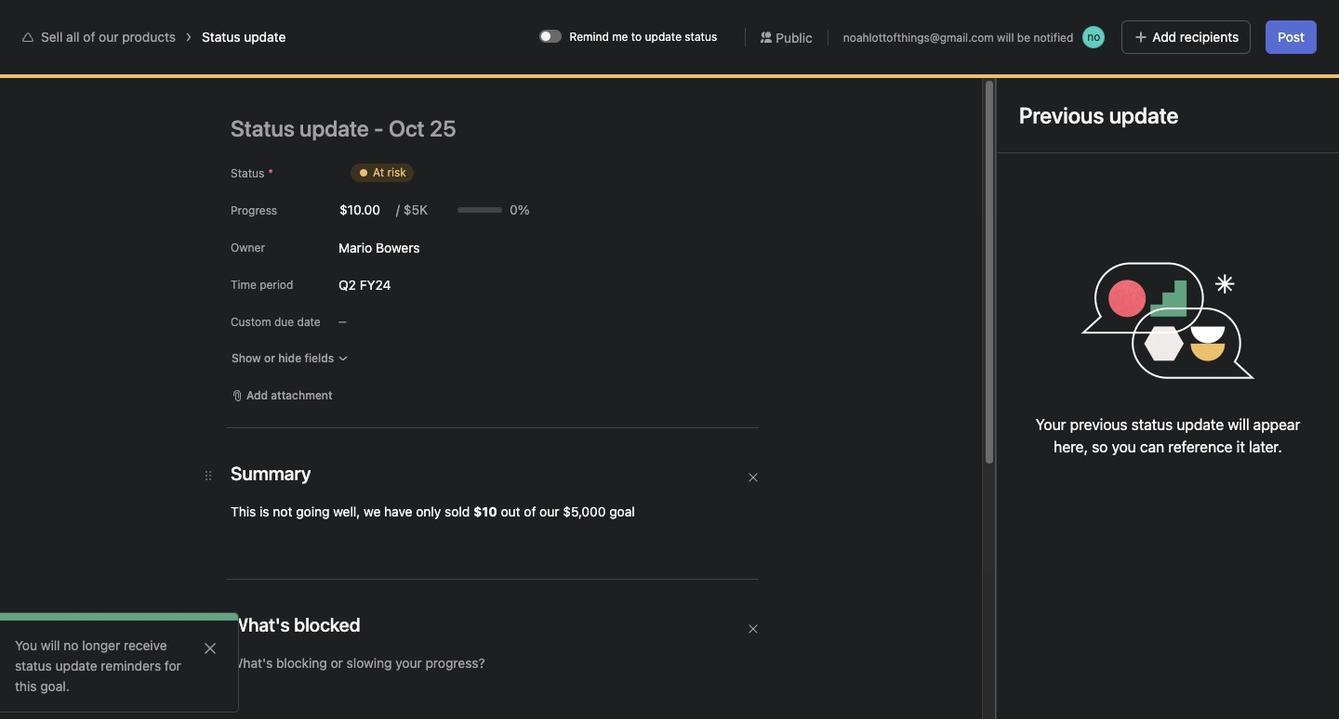 Task type: describe. For each thing, give the bounding box(es) containing it.
no button
[[1074, 24, 1107, 50]]

section title text field for remove section icon
[[231, 461, 311, 487]]

set
[[978, 526, 996, 540]]

collaborating
[[122, 642, 200, 658]]

you
[[15, 638, 37, 654]]

close image
[[203, 642, 218, 657]]

you
[[1112, 439, 1137, 456]]

owner
[[1008, 282, 1045, 298]]

/
[[396, 202, 400, 218]]

set a custom due date
[[978, 526, 1099, 540]]

at risk button
[[339, 156, 426, 190]]

29
[[985, 21, 999, 35]]

send feedback link
[[977, 673, 1056, 690]]

sell all of our products
[[41, 29, 176, 45]]

custom
[[231, 315, 271, 329]]

sold
[[445, 504, 470, 520]]

you will no longer receive status update reminders for this goal.
[[15, 638, 181, 695]]

goal owner
[[977, 282, 1045, 298]]

this goal
[[1032, 237, 1103, 259]]

products
[[122, 29, 176, 45]]

me
[[612, 30, 628, 44]]

show or hide fields button
[[223, 346, 357, 372]]

days
[[1002, 21, 1027, 35]]

post button
[[1266, 20, 1317, 54]]

add attachment button
[[223, 383, 341, 409]]

left
[[1030, 21, 1047, 35]]

0%
[[510, 202, 530, 218]]

attachment
[[271, 389, 333, 403]]

home
[[48, 63, 84, 79]]

for
[[165, 659, 181, 674]]

show or hide fields
[[232, 352, 334, 366]]

send
[[977, 674, 1004, 688]]

your
[[1036, 417, 1066, 433]]

previous update
[[1020, 102, 1179, 128]]

parent
[[977, 597, 1012, 611]]

$10.00 text field
[[327, 193, 392, 227]]

Goal name text field
[[345, 142, 1204, 209]]

our products
[[384, 78, 491, 100]]

fy24
[[360, 277, 391, 293]]

what's for what's in my trial?
[[1067, 15, 1104, 29]]

2 horizontal spatial of
[[524, 504, 536, 520]]

not
[[273, 504, 292, 520]]

add billing info button
[[1183, 9, 1278, 35]]

0 horizontal spatial period
[[260, 278, 293, 292]]

set a custom due date button
[[973, 525, 1103, 543]]

invite button
[[18, 679, 98, 713]]

share
[[1278, 72, 1309, 86]]

goal.
[[40, 679, 70, 695]]

add recipients
[[1153, 29, 1239, 45]]

so
[[1092, 439, 1108, 456]]

status inside your previous status update will appear here, so you can reference it later.
[[1132, 417, 1173, 433]]

about this goal
[[977, 237, 1103, 259]]

1 horizontal spatial status
[[685, 30, 717, 44]]

Title of update text field
[[231, 108, 789, 149]]

—
[[339, 316, 347, 327]]

show options image
[[501, 82, 515, 97]]

goals for sub-goals
[[393, 652, 431, 669]]

info
[[1250, 15, 1270, 29]]

remove section image
[[748, 624, 759, 635]]

connect
[[996, 622, 1041, 636]]

feedback
[[1007, 674, 1056, 688]]

0 horizontal spatial due
[[274, 315, 294, 329]]

remove section image
[[748, 473, 759, 484]]

previous
[[1070, 417, 1128, 433]]

share button
[[1255, 66, 1317, 92]]

start
[[247, 621, 275, 637]]

$5k
[[404, 202, 428, 218]]

this
[[15, 679, 37, 695]]

this is not going well, we have only sold $10 out of our $5,000 goal
[[231, 504, 635, 520]]

later.
[[1249, 439, 1283, 456]]

my workspace goals link
[[305, 56, 427, 76]]

$10
[[473, 504, 497, 520]]

accountable
[[977, 351, 1052, 367]]

0 horizontal spatial our
[[99, 29, 119, 45]]

no inside you will no longer receive status update reminders for this goal.
[[64, 638, 79, 654]]

all for our
[[66, 29, 80, 45]]

invite for invite
[[52, 687, 86, 703]]

add attachment
[[247, 389, 333, 403]]

mario bowers
[[339, 240, 420, 255]]

custom due date
[[231, 315, 321, 329]]

invite a teammate to start collaborating in asana
[[122, 621, 275, 658]]

section title text field for remove section image
[[231, 613, 361, 639]]

of for our products
[[363, 78, 380, 100]]

invite a teammate to start collaborating in asana tooltip
[[107, 608, 325, 713]]

we
[[364, 504, 381, 520]]

my
[[1119, 15, 1135, 29]]

risk
[[387, 166, 406, 180]]

will for noahlottofthings@gmail.com will be notified
[[997, 30, 1014, 44]]

a for connect
[[1044, 622, 1051, 636]]

sell for sell all of our products
[[41, 29, 63, 45]]

at risk
[[373, 166, 406, 180]]

1 vertical spatial no
[[1228, 72, 1241, 86]]

date inside button
[[1075, 526, 1099, 540]]

public
[[776, 29, 813, 45]]

no inside "button"
[[1088, 30, 1101, 44]]

be
[[1017, 30, 1031, 44]]

what's the status?
[[360, 233, 516, 255]]

0 vertical spatial time period
[[231, 278, 293, 292]]

asana
[[218, 642, 254, 658]]

sell all of our products
[[305, 78, 491, 100]]

all for our products
[[340, 78, 358, 100]]



Task type: locate. For each thing, give the bounding box(es) containing it.
status inside you will no longer receive status update reminders for this goal.
[[15, 659, 52, 674]]

section title text field up is
[[231, 461, 311, 487]]

will left be
[[997, 30, 1014, 44]]

0 horizontal spatial of
[[83, 29, 95, 45]]

connect a parent goal
[[996, 622, 1115, 636]]

0 vertical spatial goal
[[609, 504, 635, 520]]

1 horizontal spatial to
[[631, 30, 642, 44]]

1 vertical spatial goals
[[1015, 597, 1044, 611]]

all down workspace
[[340, 78, 358, 100]]

will up it
[[1228, 417, 1250, 433]]

invite inside invite a teammate to start collaborating in asana
[[122, 621, 154, 637]]

1 vertical spatial time
[[977, 460, 1004, 474]]

invite inside button
[[52, 687, 86, 703]]

status
[[685, 30, 717, 44], [1132, 417, 1173, 433], [15, 659, 52, 674]]

2 vertical spatial of
[[524, 504, 536, 520]]

0 vertical spatial status
[[202, 29, 240, 45]]

2 vertical spatial goals
[[393, 652, 431, 669]]

q2 fy24
[[339, 277, 391, 293]]

noahlottofthings@gmail.com
[[844, 30, 994, 44]]

29 days left
[[985, 21, 1047, 35]]

0 horizontal spatial add
[[247, 389, 268, 403]]

1 horizontal spatial period
[[1007, 460, 1041, 474]]

is
[[260, 504, 269, 520]]

Section title text field
[[231, 461, 311, 487], [231, 613, 361, 639]]

a left parent
[[1044, 622, 1051, 636]]

status right the me
[[685, 30, 717, 44]]

bowers
[[376, 240, 420, 255]]

1 vertical spatial invite
[[52, 687, 86, 703]]

fields
[[305, 352, 334, 366]]

1 vertical spatial period
[[1007, 460, 1041, 474]]

0 horizontal spatial a
[[158, 621, 165, 637]]

sub-goals
[[360, 652, 431, 669]]

1 horizontal spatial goal
[[1092, 622, 1115, 636]]

status down you
[[15, 659, 52, 674]]

goal
[[977, 282, 1005, 298]]

date left —
[[297, 315, 321, 329]]

what's
[[1067, 15, 1104, 29], [360, 233, 419, 255]]

1 horizontal spatial our
[[540, 504, 560, 520]]

on track
[[387, 277, 438, 293]]

date
[[297, 315, 321, 329], [1075, 526, 1099, 540]]

1 vertical spatial in
[[204, 642, 214, 658]]

0 vertical spatial due
[[274, 315, 294, 329]]

goal inside button
[[1092, 622, 1115, 636]]

progress
[[231, 204, 277, 218]]

1 vertical spatial will
[[1228, 417, 1250, 433]]

what's in my trial? button
[[1059, 9, 1172, 35]]

on track button
[[360, 269, 450, 302]]

will right you
[[41, 638, 60, 654]]

to up asana
[[232, 621, 244, 637]]

a
[[999, 526, 1005, 540], [158, 621, 165, 637], [1044, 622, 1051, 636]]

what's up the notified at the top right of page
[[1067, 15, 1104, 29]]

2 horizontal spatial add
[[1192, 15, 1212, 29]]

in inside invite a teammate to start collaborating in asana
[[204, 642, 214, 658]]

mario
[[339, 240, 372, 255]]

0 horizontal spatial what's
[[360, 233, 419, 255]]

1 horizontal spatial sell
[[305, 78, 335, 100]]

1 vertical spatial all
[[340, 78, 358, 100]]

will inside you will no longer receive status update reminders for this goal.
[[41, 638, 60, 654]]

add inside popup button
[[247, 389, 268, 403]]

will for you will no longer receive status update reminders for this goal.
[[41, 638, 60, 654]]

receive
[[124, 638, 167, 654]]

goal right parent
[[1092, 622, 1115, 636]]

0 vertical spatial to
[[631, 30, 642, 44]]

invite for invite a teammate to start collaborating in asana
[[122, 621, 154, 637]]

0 vertical spatial what's
[[1067, 15, 1104, 29]]

0 vertical spatial period
[[260, 278, 293, 292]]

0 vertical spatial in
[[1107, 15, 1116, 29]]

1 horizontal spatial time
[[977, 460, 1004, 474]]

0 vertical spatial section title text field
[[231, 461, 311, 487]]

1 vertical spatial status
[[231, 167, 264, 180]]

invite right this
[[52, 687, 86, 703]]

status up can
[[1132, 417, 1173, 433]]

all
[[66, 29, 80, 45], [340, 78, 358, 100]]

0 horizontal spatial date
[[297, 315, 321, 329]]

update inside your previous status update will appear here, so you can reference it later.
[[1177, 417, 1224, 433]]

to right the me
[[631, 30, 642, 44]]

no left 'longer'
[[64, 638, 79, 654]]

invite up receive
[[122, 621, 154, 637]]

1 horizontal spatial add
[[1153, 29, 1177, 45]]

0 horizontal spatial in
[[204, 642, 214, 658]]

custom
[[1009, 526, 1048, 540]]

your previous status update will appear here, so you can reference it later.
[[1036, 417, 1301, 456]]

2 section title text field from the top
[[231, 613, 361, 639]]

update inside you will no longer receive status update reminders for this goal.
[[55, 659, 97, 674]]

mb
[[1208, 72, 1225, 86]]

add inside button
[[1153, 29, 1177, 45]]

1 vertical spatial sell
[[305, 78, 335, 100]]

of up 'home'
[[83, 29, 95, 45]]

in down teammate
[[204, 642, 214, 658]]

show
[[232, 352, 261, 366]]

0 horizontal spatial time
[[231, 278, 257, 292]]

0 horizontal spatial all
[[66, 29, 80, 45]]

1 horizontal spatial will
[[997, 30, 1014, 44]]

2 horizontal spatial no
[[1228, 72, 1241, 86]]

1 section title text field from the top
[[231, 461, 311, 487]]

add for add billing info
[[1192, 15, 1212, 29]]

status *
[[231, 167, 273, 180]]

sub-
[[360, 652, 393, 669]]

the status?
[[423, 233, 516, 255]]

0 vertical spatial date
[[297, 315, 321, 329]]

sell up 'home'
[[41, 29, 63, 45]]

goals inside "link"
[[395, 58, 427, 73]]

add
[[1192, 15, 1212, 29], [1153, 29, 1177, 45], [247, 389, 268, 403]]

in inside the what's in my trial? button
[[1107, 15, 1116, 29]]

in left my
[[1107, 15, 1116, 29]]

of right out
[[524, 504, 536, 520]]

no down what's in my trial?
[[1088, 30, 1101, 44]]

home link
[[11, 57, 212, 87]]

0 horizontal spatial time period
[[231, 278, 293, 292]]

/ $5k
[[396, 202, 428, 218]]

of for our
[[83, 29, 95, 45]]

2 horizontal spatial status
[[1132, 417, 1173, 433]]

0 vertical spatial status
[[685, 30, 717, 44]]

add billing info
[[1192, 15, 1270, 29]]

1 horizontal spatial a
[[999, 526, 1005, 540]]

0 vertical spatial invite
[[122, 621, 154, 637]]

in
[[1107, 15, 1116, 29], [204, 642, 214, 658]]

add for add attachment
[[247, 389, 268, 403]]

0 vertical spatial goals
[[395, 58, 427, 73]]

period down your
[[1007, 460, 1041, 474]]

1 vertical spatial to
[[232, 621, 244, 637]]

period up custom due date on the left top of page
[[260, 278, 293, 292]]

0 horizontal spatial sell
[[41, 29, 63, 45]]

section title text field up asana
[[231, 613, 361, 639]]

0 horizontal spatial no
[[64, 638, 79, 654]]

1 vertical spatial goal
[[1092, 622, 1115, 636]]

1 vertical spatial due
[[1051, 526, 1072, 540]]

what's for what's the status?
[[360, 233, 419, 255]]

only
[[416, 504, 441, 520]]

0 horizontal spatial invite
[[52, 687, 86, 703]]

due inside set a custom due date button
[[1051, 526, 1072, 540]]

notified
[[1034, 30, 1074, 44]]

2 horizontal spatial a
[[1044, 622, 1051, 636]]

2 vertical spatial no
[[64, 638, 79, 654]]

remind
[[570, 30, 609, 44]]

remind me to update status switch
[[540, 30, 562, 43]]

0 likes. click to like this task image
[[527, 82, 541, 97]]

well,
[[333, 504, 360, 520]]

this
[[231, 504, 256, 520]]

time down owner
[[231, 278, 257, 292]]

goal right $5,000
[[609, 504, 635, 520]]

a right 'set'
[[999, 526, 1005, 540]]

goal
[[609, 504, 635, 520], [1092, 622, 1115, 636]]

workspace
[[327, 58, 392, 73]]

1 vertical spatial of
[[363, 78, 380, 100]]

no right mb
[[1228, 72, 1241, 86]]

1 vertical spatial our
[[540, 504, 560, 520]]

invite
[[122, 621, 154, 637], [52, 687, 86, 703]]

update
[[244, 29, 286, 45], [645, 30, 682, 44], [1177, 417, 1224, 433], [55, 659, 97, 674]]

have
[[384, 504, 413, 520]]

2 vertical spatial will
[[41, 638, 60, 654]]

1 horizontal spatial invite
[[122, 621, 154, 637]]

1 horizontal spatial of
[[363, 78, 380, 100]]

a inside invite a teammate to start collaborating in asana
[[158, 621, 165, 637]]

0 horizontal spatial goal
[[609, 504, 635, 520]]

goals for parent goals
[[1015, 597, 1044, 611]]

0 vertical spatial time
[[231, 278, 257, 292]]

a for invite
[[158, 621, 165, 637]]

list box
[[450, 7, 897, 37]]

billing
[[1216, 15, 1247, 29]]

to inside invite a teammate to start collaborating in asana
[[232, 621, 244, 637]]

or
[[264, 352, 275, 366]]

1 horizontal spatial in
[[1107, 15, 1116, 29]]

no
[[1088, 30, 1101, 44], [1228, 72, 1241, 86], [64, 638, 79, 654]]

status for status *
[[231, 167, 264, 180]]

add inside button
[[1192, 15, 1212, 29]]

1 horizontal spatial time period
[[977, 460, 1041, 474]]

1 vertical spatial time period
[[977, 460, 1041, 474]]

due
[[274, 315, 294, 329], [1051, 526, 1072, 540]]

owner
[[231, 241, 265, 255]]

time period up custom
[[231, 278, 293, 292]]

1 vertical spatial status
[[1132, 417, 1173, 433]]

recipients
[[1180, 29, 1239, 45]]

noahlottofthings@gmail.com will be notified
[[844, 30, 1074, 44]]

2 horizontal spatial will
[[1228, 417, 1250, 433]]

q2
[[339, 277, 356, 293]]

0 horizontal spatial status
[[15, 659, 52, 674]]

all up 'home'
[[66, 29, 80, 45]]

1 vertical spatial what's
[[360, 233, 419, 255]]

0 vertical spatial will
[[997, 30, 1014, 44]]

$5,000
[[563, 504, 606, 520]]

0 horizontal spatial will
[[41, 638, 60, 654]]

status left the *
[[231, 167, 264, 180]]

sell for sell all of our products
[[305, 78, 335, 100]]

our left $5,000
[[540, 504, 560, 520]]

what's in my trial?
[[1067, 15, 1164, 29]]

what's inside button
[[1067, 15, 1104, 29]]

our
[[99, 29, 119, 45], [540, 504, 560, 520]]

will
[[997, 30, 1014, 44], [1228, 417, 1250, 433], [41, 638, 60, 654]]

0 vertical spatial sell
[[41, 29, 63, 45]]

a up the collaborating
[[158, 621, 165, 637]]

our up the home link
[[99, 29, 119, 45]]

1 horizontal spatial what's
[[1067, 15, 1104, 29]]

2 vertical spatial status
[[15, 659, 52, 674]]

1 horizontal spatial no
[[1088, 30, 1101, 44]]

0 vertical spatial our
[[99, 29, 119, 45]]

of down my workspace goals "link"
[[363, 78, 380, 100]]

status right products
[[202, 29, 240, 45]]

0 vertical spatial of
[[83, 29, 95, 45]]

0 vertical spatial no
[[1088, 30, 1101, 44]]

1 horizontal spatial date
[[1075, 526, 1099, 540]]

1 vertical spatial section title text field
[[231, 613, 361, 639]]

time period down your
[[977, 460, 1041, 474]]

on
[[387, 277, 404, 293]]

here,
[[1054, 439, 1088, 456]]

1 vertical spatial date
[[1075, 526, 1099, 540]]

out
[[501, 504, 521, 520]]

longer
[[82, 638, 120, 654]]

what's down "/"
[[360, 233, 419, 255]]

add for add recipients
[[1153, 29, 1177, 45]]

0 vertical spatial all
[[66, 29, 80, 45]]

1 horizontal spatial all
[[340, 78, 358, 100]]

date right custom
[[1075, 526, 1099, 540]]

status update
[[202, 29, 286, 45]]

status for status update
[[202, 29, 240, 45]]

*
[[268, 167, 273, 180]]

a for set
[[999, 526, 1005, 540]]

it
[[1237, 439, 1245, 456]]

sell down my
[[305, 78, 335, 100]]

0 horizontal spatial to
[[232, 621, 244, 637]]

my workspace goals
[[305, 58, 427, 73]]

1 horizontal spatial due
[[1051, 526, 1072, 540]]

going
[[296, 504, 330, 520]]

appear
[[1254, 417, 1301, 433]]

connect a parent goal button
[[969, 617, 1123, 643]]

time up 'set'
[[977, 460, 1004, 474]]

can
[[1140, 439, 1165, 456]]

accountable team
[[977, 351, 1086, 367]]

will inside your previous status update will appear here, so you can reference it later.
[[1228, 417, 1250, 433]]



Task type: vqa. For each thing, say whether or not it's contained in the screenshot.
Set a custom due date Button
yes



